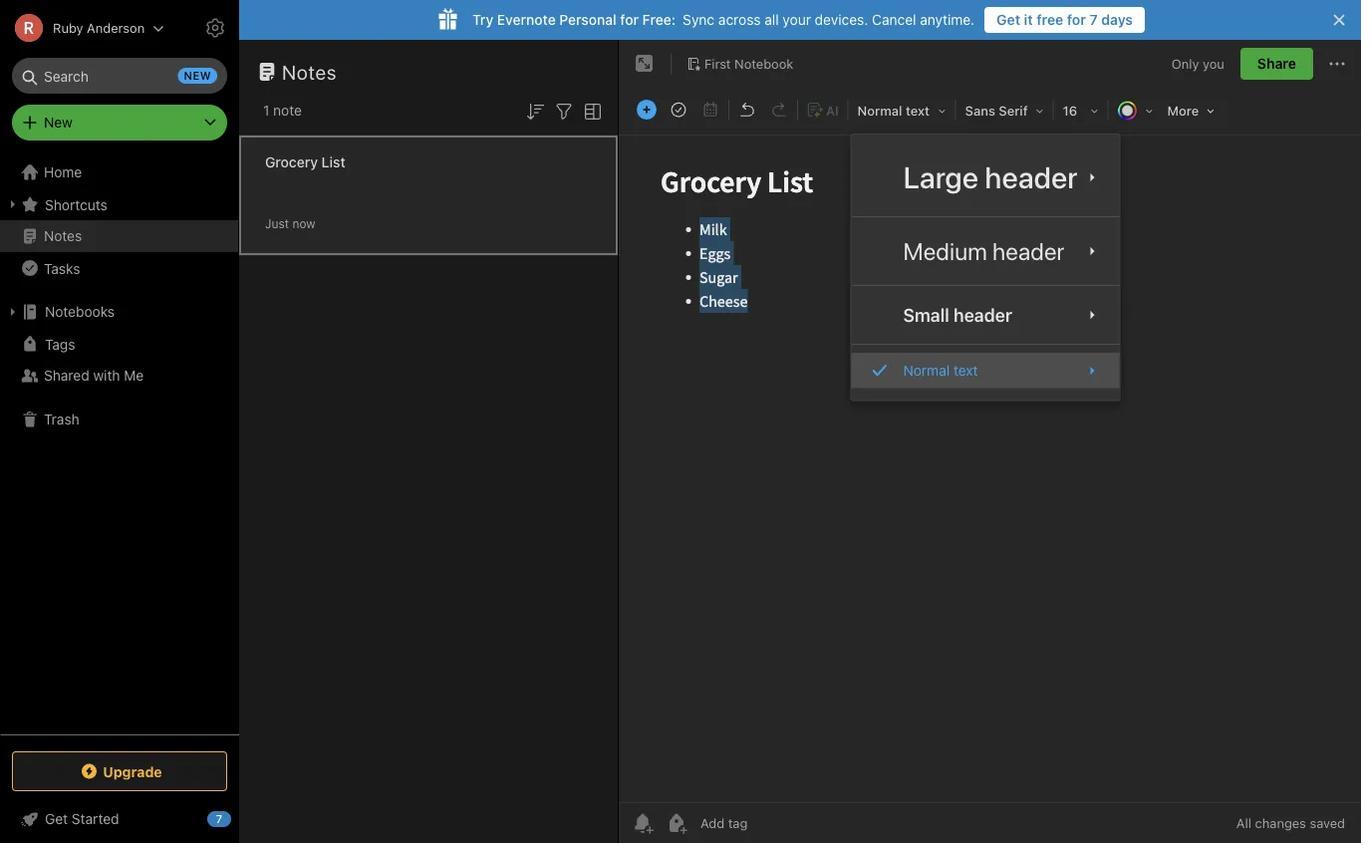 Task type: vqa. For each thing, say whether or not it's contained in the screenshot.
Notebook
yes



Task type: describe. For each thing, give the bounding box(es) containing it.
Account field
[[0, 8, 165, 48]]

large
[[903, 159, 979, 195]]

7 inside get it free for 7 days button
[[1090, 11, 1098, 28]]

small header
[[903, 304, 1012, 326]]

settings image
[[203, 16, 227, 40]]

more
[[1168, 103, 1199, 118]]

expand note image
[[633, 52, 657, 76]]

7 inside 'help and learning task checklist' field
[[216, 813, 222, 826]]

normal text inside heading level field
[[858, 103, 930, 118]]

[object Object] field
[[852, 225, 1120, 277]]

View options field
[[576, 98, 605, 123]]

[object Object] field
[[852, 353, 1120, 388]]

get for get it free for 7 days
[[997, 11, 1020, 28]]

header for small header
[[954, 304, 1012, 326]]

Font color field
[[1111, 96, 1161, 125]]

get it free for 7 days button
[[985, 7, 1145, 33]]

click to collapse image
[[232, 806, 247, 830]]

saved
[[1310, 816, 1345, 831]]

normal inside heading level field
[[858, 103, 902, 118]]

changes
[[1255, 816, 1306, 831]]

ruby
[[53, 20, 83, 35]]

anytime.
[[920, 11, 975, 28]]

first
[[705, 56, 731, 71]]

sans serif
[[965, 103, 1028, 118]]

shared
[[44, 367, 89, 384]]

add a reminder image
[[631, 811, 655, 835]]

free:
[[642, 11, 676, 28]]

tasks
[[44, 260, 80, 276]]

home
[[44, 164, 82, 180]]

Note Editor text field
[[619, 136, 1361, 802]]

medium header
[[903, 237, 1065, 265]]

only you
[[1172, 56, 1225, 71]]

upgrade button
[[12, 751, 227, 791]]

add tag image
[[665, 811, 689, 835]]

notes link
[[0, 220, 238, 252]]

Insert field
[[632, 96, 662, 124]]

me
[[124, 367, 144, 384]]

serif
[[999, 103, 1028, 118]]

cancel
[[872, 11, 916, 28]]

with
[[93, 367, 120, 384]]

small header link
[[852, 294, 1120, 336]]

grocery list
[[265, 154, 345, 170]]

text inside "menu item"
[[954, 362, 978, 378]]

it
[[1024, 11, 1033, 28]]

new button
[[12, 105, 227, 141]]

list
[[322, 154, 345, 170]]

shortcuts button
[[0, 188, 238, 220]]

tags
[[45, 336, 75, 352]]

ruby anderson
[[53, 20, 145, 35]]

Sort options field
[[523, 98, 547, 123]]

task image
[[665, 96, 693, 124]]

1
[[263, 102, 269, 119]]

Search text field
[[26, 58, 213, 94]]

evernote
[[497, 11, 556, 28]]

get started
[[45, 811, 119, 827]]

first notebook button
[[680, 50, 801, 78]]

Font family field
[[958, 96, 1051, 125]]

just now
[[265, 217, 315, 231]]



Task type: locate. For each thing, give the bounding box(es) containing it.
1 horizontal spatial 7
[[1090, 11, 1098, 28]]

personal
[[559, 11, 617, 28]]

text inside heading level field
[[906, 103, 930, 118]]

2 for from the left
[[1067, 11, 1086, 28]]

get left started
[[45, 811, 68, 827]]

0 horizontal spatial get
[[45, 811, 68, 827]]

header up small header "link"
[[993, 237, 1065, 265]]

for
[[620, 11, 639, 28], [1067, 11, 1086, 28]]

dropdown list menu
[[852, 146, 1120, 388]]

get inside button
[[997, 11, 1020, 28]]

now
[[292, 217, 315, 231]]

sans
[[965, 103, 995, 118]]

for inside button
[[1067, 11, 1086, 28]]

all
[[765, 11, 779, 28]]

across
[[718, 11, 761, 28]]

1 vertical spatial header
[[993, 237, 1065, 265]]

Add tag field
[[699, 815, 848, 832]]

1 vertical spatial get
[[45, 811, 68, 827]]

[object Object] field
[[852, 294, 1120, 336]]

more actions image
[[1325, 52, 1349, 76]]

Add filters field
[[552, 98, 576, 123]]

first notebook
[[705, 56, 794, 71]]

0 vertical spatial header
[[985, 159, 1078, 195]]

0 vertical spatial 7
[[1090, 11, 1098, 28]]

shared with me link
[[0, 360, 238, 392]]

More actions field
[[1325, 48, 1349, 80]]

notes
[[282, 60, 337, 83], [44, 228, 82, 244]]

trash
[[44, 411, 79, 427]]

days
[[1101, 11, 1133, 28]]

get left it
[[997, 11, 1020, 28]]

for right free
[[1067, 11, 1086, 28]]

tags button
[[0, 328, 238, 360]]

normal inside "menu item"
[[903, 362, 950, 378]]

shortcuts
[[45, 196, 107, 213]]

Help and Learning task checklist field
[[0, 803, 239, 835]]

7
[[1090, 11, 1098, 28], [216, 813, 222, 826]]

only
[[1172, 56, 1199, 71]]

medium
[[903, 237, 987, 265]]

header for medium header
[[993, 237, 1065, 265]]

1 vertical spatial normal
[[903, 362, 950, 378]]

notes up tasks
[[44, 228, 82, 244]]

shared with me
[[44, 367, 144, 384]]

you
[[1203, 56, 1225, 71]]

normal text
[[858, 103, 930, 118], [903, 362, 978, 378]]

0 horizontal spatial text
[[906, 103, 930, 118]]

for for 7
[[1067, 11, 1086, 28]]

1 note
[[263, 102, 302, 119]]

normal text inside "menu item"
[[903, 362, 978, 378]]

try
[[472, 11, 493, 28]]

trash link
[[0, 404, 238, 435]]

just
[[265, 217, 289, 231]]

small
[[903, 304, 950, 326]]

add filters image
[[552, 99, 576, 123]]

anderson
[[87, 20, 145, 35]]

normal text menu item
[[852, 353, 1120, 388]]

1 vertical spatial notes
[[44, 228, 82, 244]]

notes up note
[[282, 60, 337, 83]]

sync
[[683, 11, 715, 28]]

tree
[[0, 156, 239, 733]]

notebook
[[735, 56, 794, 71]]

text down small header
[[954, 362, 978, 378]]

16
[[1063, 103, 1077, 118]]

normal
[[858, 103, 902, 118], [903, 362, 950, 378]]

0 vertical spatial get
[[997, 11, 1020, 28]]

Font size field
[[1056, 96, 1106, 125]]

new
[[184, 69, 211, 82]]

2 vertical spatial header
[[954, 304, 1012, 326]]

your
[[783, 11, 811, 28]]

0 horizontal spatial normal
[[858, 103, 902, 118]]

header for large header
[[985, 159, 1078, 195]]

grocery
[[265, 154, 318, 170]]

normal text down small
[[903, 362, 978, 378]]

all changes saved
[[1237, 816, 1345, 831]]

get inside 'help and learning task checklist' field
[[45, 811, 68, 827]]

[object Object] field
[[852, 146, 1120, 208]]

1 vertical spatial text
[[954, 362, 978, 378]]

started
[[72, 811, 119, 827]]

undo image
[[733, 96, 761, 124]]

devices.
[[815, 11, 868, 28]]

header inside "link"
[[954, 304, 1012, 326]]

normal down small
[[903, 362, 950, 378]]

1 horizontal spatial text
[[954, 362, 978, 378]]

get for get started
[[45, 811, 68, 827]]

large header
[[903, 159, 1078, 195]]

text
[[906, 103, 930, 118], [954, 362, 978, 378]]

get
[[997, 11, 1020, 28], [45, 811, 68, 827]]

expand notebooks image
[[5, 304, 21, 320]]

note
[[273, 102, 302, 119]]

normal down cancel
[[858, 103, 902, 118]]

1 horizontal spatial notes
[[282, 60, 337, 83]]

note window element
[[619, 40, 1361, 843]]

for left free:
[[620, 11, 639, 28]]

0 vertical spatial normal
[[858, 103, 902, 118]]

header
[[985, 159, 1078, 195], [993, 237, 1065, 265], [954, 304, 1012, 326]]

try evernote personal for free: sync across all your devices. cancel anytime.
[[472, 11, 975, 28]]

header up [object object] field
[[954, 304, 1012, 326]]

1 horizontal spatial for
[[1067, 11, 1086, 28]]

notebooks
[[45, 303, 115, 320]]

tree containing home
[[0, 156, 239, 733]]

0 horizontal spatial 7
[[216, 813, 222, 826]]

header down serif
[[985, 159, 1078, 195]]

new search field
[[26, 58, 217, 94]]

for for free:
[[620, 11, 639, 28]]

0 horizontal spatial notes
[[44, 228, 82, 244]]

tasks button
[[0, 252, 238, 284]]

0 vertical spatial normal text
[[858, 103, 930, 118]]

1 vertical spatial 7
[[216, 813, 222, 826]]

free
[[1037, 11, 1064, 28]]

upgrade
[[103, 763, 162, 780]]

medium header link
[[852, 225, 1120, 277]]

home link
[[0, 156, 239, 188]]

7 left days
[[1090, 11, 1098, 28]]

More field
[[1161, 96, 1222, 125]]

0 horizontal spatial for
[[620, 11, 639, 28]]

notebooks link
[[0, 296, 238, 328]]

large header link
[[852, 146, 1120, 208]]

share
[[1258, 55, 1296, 72]]

0 vertical spatial text
[[906, 103, 930, 118]]

normal text link
[[852, 353, 1120, 388]]

1 horizontal spatial normal
[[903, 362, 950, 378]]

text left sans
[[906, 103, 930, 118]]

new
[[44, 114, 73, 131]]

1 vertical spatial normal text
[[903, 362, 978, 378]]

normal text up large
[[858, 103, 930, 118]]

Heading level field
[[851, 96, 953, 125]]

7 left click to collapse icon
[[216, 813, 222, 826]]

share button
[[1241, 48, 1313, 80]]

1 for from the left
[[620, 11, 639, 28]]

get it free for 7 days
[[997, 11, 1133, 28]]

0 vertical spatial notes
[[282, 60, 337, 83]]

all
[[1237, 816, 1252, 831]]

1 horizontal spatial get
[[997, 11, 1020, 28]]



